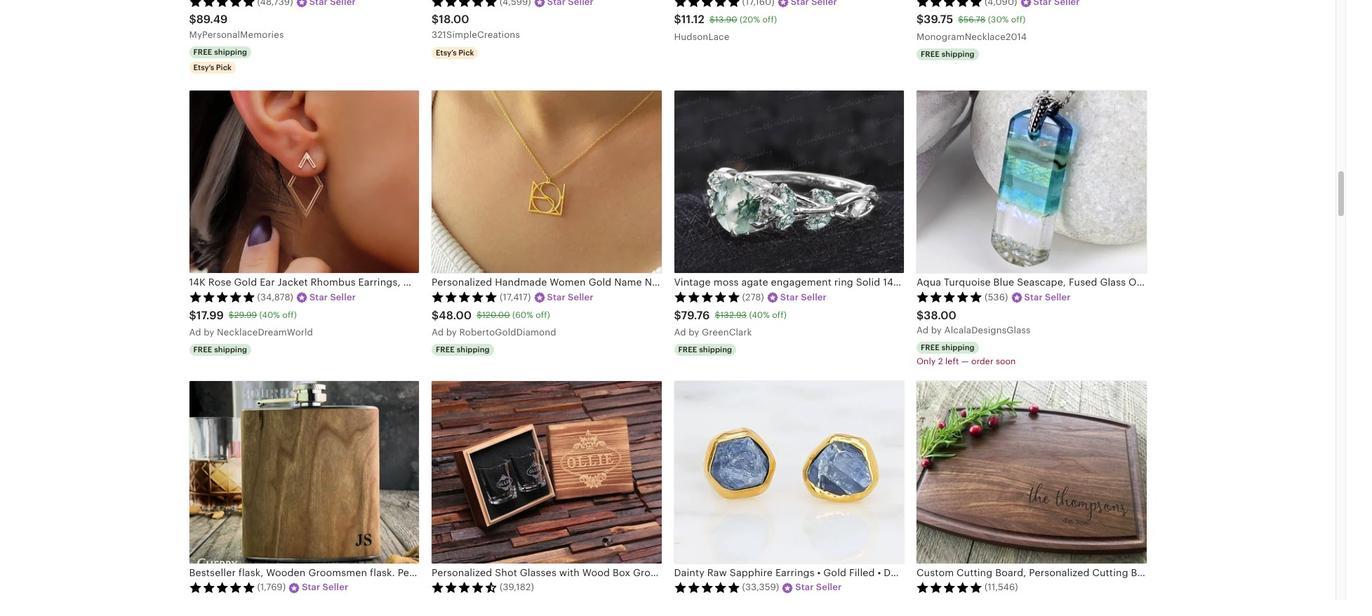 Task type: locate. For each thing, give the bounding box(es) containing it.
29.99
[[234, 310, 257, 320]]

free shipping down "monogramnecklace2014"
[[921, 50, 975, 58]]

free shipping down 17.99
[[193, 346, 247, 354]]

off)
[[763, 15, 777, 25], [1011, 15, 1026, 25], [282, 310, 297, 320], [536, 310, 550, 320], [772, 310, 787, 320]]

shipping up left
[[942, 343, 975, 352]]

(40% up 'necklacedreamworld'
[[259, 310, 280, 320]]

star for (278)
[[780, 292, 799, 302]]

off) inside $ 79.76 $ 132.93 (40% off) a d b y greenclark
[[772, 310, 787, 320]]

seller right (34,878)
[[330, 292, 356, 302]]

off) right (60%
[[536, 310, 550, 320]]

4.5 out of 5 stars image
[[432, 582, 498, 593]]

off) right 132.93
[[772, 310, 787, 320]]

1 horizontal spatial pick
[[459, 49, 474, 57]]

$ inside $ 89.49 mypersonalmemories
[[189, 13, 196, 26]]

left
[[945, 357, 959, 367]]

free shipping down the greenclark
[[678, 346, 732, 354]]

star right (33,359)
[[795, 582, 814, 593]]

personalized
[[398, 567, 458, 578]]

y down the 48.00
[[452, 327, 457, 338]]

56.78
[[964, 15, 986, 25]]

star seller
[[309, 292, 356, 302], [547, 292, 594, 302], [780, 292, 827, 302], [1024, 292, 1071, 302], [302, 582, 348, 593], [795, 582, 842, 593]]

robertogolddiamond
[[459, 327, 556, 338]]

free shipping
[[193, 48, 247, 56], [921, 50, 975, 58], [193, 346, 247, 354], [436, 346, 490, 354], [678, 346, 732, 354]]

(40%
[[259, 310, 280, 320], [749, 310, 770, 320]]

b inside $ 48.00 $ 120.00 (60% off) a d b y robertogolddiamond
[[446, 327, 452, 338]]

a inside $ 48.00 $ 120.00 (60% off) a d b y robertogolddiamond
[[432, 327, 438, 338]]

b down 17.99
[[204, 327, 210, 338]]

d down 17.99
[[195, 327, 201, 338]]

d down 38.00 on the bottom
[[923, 325, 929, 336]]

personalized handmade women gold name necklace,  minimalist christmas gift for her,  personalized gift for women who has everything image
[[432, 91, 662, 273]]

star right (536)
[[1024, 292, 1043, 302]]

89.49
[[196, 13, 228, 26]]

off) down (34,878)
[[282, 310, 297, 320]]

off) right (30%
[[1011, 15, 1026, 25]]

1 horizontal spatial (40%
[[749, 310, 770, 320]]

free down 89.49
[[193, 48, 212, 56]]

star seller for greenclark
[[780, 292, 827, 302]]

y inside $ 79.76 $ 132.93 (40% off) a d b y greenclark
[[694, 327, 699, 338]]

d inside $ 38.00 a d b y alcaladesignsglass
[[923, 325, 929, 336]]

star seller for robertogolddiamond
[[547, 292, 594, 302]]

pick down 321simplecreations
[[459, 49, 474, 57]]

d down 79.76
[[680, 327, 686, 338]]

b inside $ 79.76 $ 132.93 (40% off) a d b y greenclark
[[689, 327, 695, 338]]

off) right (20% at the top of page
[[763, 15, 777, 25]]

5 out of 5 stars image up 17.99
[[189, 291, 255, 302]]

off) for 48.00
[[536, 310, 550, 320]]

(40% inside $ 17.99 $ 29.99 (40% off) a d b y necklacedreamworld
[[259, 310, 280, 320]]

star seller for necklacedreamworld
[[309, 292, 356, 302]]

seller right (536)
[[1045, 292, 1071, 302]]

(34,878)
[[257, 292, 293, 302]]

a inside $ 79.76 $ 132.93 (40% off) a d b y greenclark
[[674, 327, 681, 338]]

$ 79.76 $ 132.93 (40% off) a d b y greenclark
[[674, 309, 787, 338]]

a
[[917, 325, 923, 336], [189, 327, 196, 338], [432, 327, 438, 338], [674, 327, 681, 338]]

etsy's down 18.00 at the top of the page
[[436, 49, 457, 57]]

d inside $ 48.00 $ 120.00 (60% off) a d b y robertogolddiamond
[[438, 327, 444, 338]]

d down the 48.00
[[438, 327, 444, 338]]

1 (40% from the left
[[259, 310, 280, 320]]

b inside $ 17.99 $ 29.99 (40% off) a d b y necklacedreamworld
[[204, 327, 210, 338]]

b for 17.99
[[204, 327, 210, 338]]

$ 48.00 $ 120.00 (60% off) a d b y robertogolddiamond
[[432, 309, 556, 338]]

0 horizontal spatial pick
[[216, 63, 232, 72]]

y inside $ 17.99 $ 29.99 (40% off) a d b y necklacedreamworld
[[209, 327, 214, 338]]

(60%
[[512, 310, 533, 320]]

etsy's pick
[[436, 49, 474, 57], [193, 63, 232, 72]]

5 out of 5 stars image
[[189, 0, 255, 7], [432, 0, 498, 7], [674, 0, 740, 7], [917, 0, 983, 7], [189, 291, 255, 302], [432, 291, 498, 302], [674, 291, 740, 302], [917, 291, 983, 302], [189, 582, 255, 593], [674, 582, 740, 593], [917, 582, 983, 593]]

1 horizontal spatial etsy's pick
[[436, 49, 474, 57]]

star seller right the (17,417)
[[547, 292, 594, 302]]

79.76
[[681, 309, 710, 322]]

48.00
[[439, 309, 472, 322]]

(11,546) link
[[917, 381, 1147, 600]]

y down 38.00 on the bottom
[[937, 325, 942, 336]]

monogramnecklace2014
[[917, 32, 1027, 42]]

shipping down the greenclark
[[699, 346, 732, 354]]

(39,182) link
[[432, 381, 662, 600]]

bestseller flask, wooden groomsmen flask. personalized
[[189, 567, 458, 578]]

y inside $ 48.00 $ 120.00 (60% off) a d b y robertogolddiamond
[[452, 327, 457, 338]]

a inside $ 38.00 a d b y alcaladesignsglass
[[917, 325, 923, 336]]

d
[[923, 325, 929, 336], [195, 327, 201, 338], [438, 327, 444, 338], [680, 327, 686, 338]]

$
[[189, 13, 196, 26], [432, 13, 439, 26], [674, 13, 681, 26], [917, 13, 924, 26], [710, 15, 715, 25], [958, 15, 964, 25], [189, 309, 196, 322], [432, 309, 439, 322], [674, 309, 681, 322], [917, 309, 924, 322], [229, 310, 234, 320], [477, 310, 482, 320], [715, 310, 720, 320]]

y down 17.99
[[209, 327, 214, 338]]

seller right (278)
[[801, 292, 827, 302]]

bestseller flask, wooden groomsmen flask. personalized image
[[189, 381, 419, 564]]

hudsonlace
[[674, 32, 730, 42]]

5 out of 5 stars image up the '11.12'
[[674, 0, 740, 7]]

b down 79.76
[[689, 327, 695, 338]]

0 vertical spatial etsy's pick
[[436, 49, 474, 57]]

(40% for 79.76
[[749, 310, 770, 320]]

seller
[[330, 292, 356, 302], [568, 292, 594, 302], [801, 292, 827, 302], [1045, 292, 1071, 302], [323, 582, 348, 593], [816, 582, 842, 593]]

(20%
[[740, 15, 760, 25]]

$ 11.12 $ 13.90 (20% off) hudsonlace
[[674, 13, 777, 42]]

1 horizontal spatial etsy's
[[436, 49, 457, 57]]

b down the 48.00
[[446, 327, 452, 338]]

off) inside $ 48.00 $ 120.00 (60% off) a d b y robertogolddiamond
[[536, 310, 550, 320]]

etsy's pick down 321simplecreations
[[436, 49, 474, 57]]

a inside $ 17.99 $ 29.99 (40% off) a d b y necklacedreamworld
[[189, 327, 196, 338]]

star right (34,878)
[[309, 292, 328, 302]]

d inside $ 17.99 $ 29.99 (40% off) a d b y necklacedreamworld
[[195, 327, 201, 338]]

seller for robertogolddiamond
[[568, 292, 594, 302]]

y
[[937, 325, 942, 336], [209, 327, 214, 338], [452, 327, 457, 338], [694, 327, 699, 338]]

shipping down $ 17.99 $ 29.99 (40% off) a d b y necklacedreamworld on the bottom left of page
[[214, 346, 247, 354]]

b
[[931, 325, 937, 336], [204, 327, 210, 338], [446, 327, 452, 338], [689, 327, 695, 338]]

14k rose gold ear jacket rhombus earrings, geometric earring, dainty pair earrings, special design earrings by neckacedreamworld image
[[189, 91, 419, 273]]

star seller right (536)
[[1024, 292, 1071, 302]]

star right the (17,417)
[[547, 292, 566, 302]]

etsy's down mypersonalmemories
[[193, 63, 214, 72]]

(40% for 17.99
[[259, 310, 280, 320]]

star seller right (33,359)
[[795, 582, 842, 593]]

$ inside $ 38.00 a d b y alcaladesignsglass
[[917, 309, 924, 322]]

$ 17.99 $ 29.99 (40% off) a d b y necklacedreamworld
[[189, 309, 313, 338]]

star for (17,417)
[[547, 292, 566, 302]]

off) for 79.76
[[772, 310, 787, 320]]

wooden
[[266, 567, 306, 578]]

y for 48.00
[[452, 327, 457, 338]]

soon
[[996, 357, 1016, 367]]

(1,769)
[[257, 582, 286, 593]]

seller right (33,359)
[[816, 582, 842, 593]]

flask,
[[239, 567, 264, 578]]

free shipping down the 48.00
[[436, 346, 490, 354]]

b for 79.76
[[689, 327, 695, 338]]

0 vertical spatial etsy's
[[436, 49, 457, 57]]

321simplecreations
[[432, 30, 520, 40]]

2
[[938, 357, 943, 367]]

off) inside $ 11.12 $ 13.90 (20% off) hudsonlace
[[763, 15, 777, 25]]

(278)
[[742, 292, 764, 302]]

2 (40% from the left
[[749, 310, 770, 320]]

star
[[309, 292, 328, 302], [547, 292, 566, 302], [780, 292, 799, 302], [1024, 292, 1043, 302], [302, 582, 320, 593], [795, 582, 814, 593]]

(40% down (278)
[[749, 310, 770, 320]]

vintage moss agate engagement ring solid 14k white gold promise ring nature inspired art deco leaf ring unique anniversary gifts for women image
[[674, 91, 904, 273]]

b for 48.00
[[446, 327, 452, 338]]

star seller right (278)
[[780, 292, 827, 302]]

star for (34,878)
[[309, 292, 328, 302]]

shipping
[[214, 48, 247, 56], [942, 50, 975, 58], [942, 343, 975, 352], [214, 346, 247, 354], [457, 346, 490, 354], [699, 346, 732, 354]]

etsy's pick down mypersonalmemories
[[193, 63, 232, 72]]

star seller down 'bestseller flask, wooden groomsmen flask. personalized'
[[302, 582, 348, 593]]

seller for necklacedreamworld
[[330, 292, 356, 302]]

off) for 17.99
[[282, 310, 297, 320]]

pick down mypersonalmemories
[[216, 63, 232, 72]]

y for 17.99
[[209, 327, 214, 338]]

0 horizontal spatial (40%
[[259, 310, 280, 320]]

off) inside $ 39.75 $ 56.78 (30% off) monogramnecklace2014
[[1011, 15, 1026, 25]]

bestseller
[[189, 567, 236, 578]]

free
[[193, 48, 212, 56], [921, 50, 940, 58], [921, 343, 940, 352], [193, 346, 212, 354], [436, 346, 455, 354], [678, 346, 697, 354]]

(40% inside $ 79.76 $ 132.93 (40% off) a d b y greenclark
[[749, 310, 770, 320]]

5 out of 5 stars image left (11,546) at the right bottom
[[917, 582, 983, 593]]

off) inside $ 17.99 $ 29.99 (40% off) a d b y necklacedreamworld
[[282, 310, 297, 320]]

y down 79.76
[[694, 327, 699, 338]]

free shipping for 79.76
[[678, 346, 732, 354]]

1 vertical spatial etsy's pick
[[193, 63, 232, 72]]

120.00
[[482, 310, 510, 320]]

free up only
[[921, 343, 940, 352]]

star down 'bestseller flask, wooden groomsmen flask. personalized'
[[302, 582, 320, 593]]

132.93
[[720, 310, 747, 320]]

(11,546)
[[985, 582, 1018, 593]]

d for 79.76
[[680, 327, 686, 338]]

seller for greenclark
[[801, 292, 827, 302]]

etsy's
[[436, 49, 457, 57], [193, 63, 214, 72]]

$ 18.00 321simplecreations
[[432, 13, 520, 40]]

pick
[[459, 49, 474, 57], [216, 63, 232, 72]]

star seller right (34,878)
[[309, 292, 356, 302]]

star right (278)
[[780, 292, 799, 302]]

b down 38.00 on the bottom
[[931, 325, 937, 336]]

1 vertical spatial etsy's
[[193, 63, 214, 72]]

1 vertical spatial pick
[[216, 63, 232, 72]]

free inside free shipping only 2 left — order soon
[[921, 343, 940, 352]]

seller right the (17,417)
[[568, 292, 594, 302]]

d inside $ 79.76 $ 132.93 (40% off) a d b y greenclark
[[680, 327, 686, 338]]



Task type: vqa. For each thing, say whether or not it's contained in the screenshot.
rightmost "Shopping"
no



Task type: describe. For each thing, give the bounding box(es) containing it.
off) for 39.75
[[1011, 15, 1026, 25]]

y for 79.76
[[694, 327, 699, 338]]

5 out of 5 stars image up 18.00 at the top of the page
[[432, 0, 498, 7]]

a for 48.00
[[432, 327, 438, 338]]

13.90
[[715, 15, 737, 25]]

shipping down "monogramnecklace2014"
[[942, 50, 975, 58]]

groomsmen
[[308, 567, 367, 578]]

0 horizontal spatial etsy's
[[193, 63, 214, 72]]

18.00
[[439, 13, 469, 26]]

shipping inside free shipping only 2 left — order soon
[[942, 343, 975, 352]]

free shipping for 17.99
[[193, 346, 247, 354]]

greenclark
[[702, 327, 752, 338]]

star seller for alcaladesignsglass
[[1024, 292, 1071, 302]]

b inside $ 38.00 a d b y alcaladesignsglass
[[931, 325, 937, 336]]

order
[[971, 357, 994, 367]]

38.00
[[924, 309, 957, 322]]

personalized shot glasses with wood box groomsmen, best man, man cave gift barware (024965) image
[[432, 381, 662, 564]]

5 out of 5 stars image left (33,359)
[[674, 582, 740, 593]]

5 out of 5 stars image up 89.49
[[189, 0, 255, 7]]

(536)
[[985, 292, 1008, 302]]

free shipping down mypersonalmemories
[[193, 48, 247, 56]]

seller down the groomsmen
[[323, 582, 348, 593]]

0 horizontal spatial etsy's pick
[[193, 63, 232, 72]]

—
[[961, 357, 969, 367]]

5 out of 5 stars image up 79.76
[[674, 291, 740, 302]]

5 out of 5 stars image up 38.00 on the bottom
[[917, 291, 983, 302]]

free down the 48.00
[[436, 346, 455, 354]]

y inside $ 38.00 a d b y alcaladesignsglass
[[937, 325, 942, 336]]

alcaladesignsglass
[[945, 325, 1031, 336]]

seller for alcaladesignsglass
[[1045, 292, 1071, 302]]

d for 48.00
[[438, 327, 444, 338]]

d for 17.99
[[195, 327, 201, 338]]

5 out of 5 stars image inside '(11,546)' link
[[917, 582, 983, 593]]

(30%
[[988, 15, 1009, 25]]

free down 79.76
[[678, 346, 697, 354]]

mypersonalmemories
[[189, 30, 284, 40]]

free shipping for 48.00
[[436, 346, 490, 354]]

shipping down mypersonalmemories
[[214, 48, 247, 56]]

star for (33,359)
[[795, 582, 814, 593]]

17.99
[[196, 309, 224, 322]]

$ 38.00 a d b y alcaladesignsglass
[[917, 309, 1031, 336]]

custom cutting board, personalized cutting board, engraved cutting board, christmas gift, wedding gift, walnut, maple image
[[917, 381, 1147, 564]]

5 out of 5 stars image up 39.75
[[917, 0, 983, 7]]

flask.
[[370, 567, 395, 578]]

39.75
[[924, 13, 953, 26]]

free down 17.99
[[193, 346, 212, 354]]

11.12
[[681, 13, 705, 26]]

dainty raw sapphire earrings • gold filled • delicate september birthstone stud earrings • virgo gift  • 24k dip • handmade image
[[674, 381, 904, 564]]

$ 89.49 mypersonalmemories
[[189, 13, 284, 40]]

5 out of 5 stars image up the 48.00
[[432, 291, 498, 302]]

a for 79.76
[[674, 327, 681, 338]]

star for (1,769)
[[302, 582, 320, 593]]

0 vertical spatial pick
[[459, 49, 474, 57]]

5 out of 5 stars image down bestseller
[[189, 582, 255, 593]]

star for (536)
[[1024, 292, 1043, 302]]

$ inside $ 18.00 321simplecreations
[[432, 13, 439, 26]]

aqua turquoise blue seascape, fused glass ocean beach necklace, dichroic aquascape pendant image
[[917, 91, 1147, 273]]

shipping down $ 48.00 $ 120.00 (60% off) a d b y robertogolddiamond
[[457, 346, 490, 354]]

(17,417)
[[500, 292, 531, 302]]

off) for 11.12
[[763, 15, 777, 25]]

free down 39.75
[[921, 50, 940, 58]]

a for 17.99
[[189, 327, 196, 338]]

$ 39.75 $ 56.78 (30% off) monogramnecklace2014
[[917, 13, 1027, 42]]

free shipping only 2 left — order soon
[[917, 343, 1016, 367]]

(33,359)
[[742, 582, 779, 593]]

only
[[917, 357, 936, 367]]

necklacedreamworld
[[217, 327, 313, 338]]

(39,182)
[[500, 582, 534, 593]]



